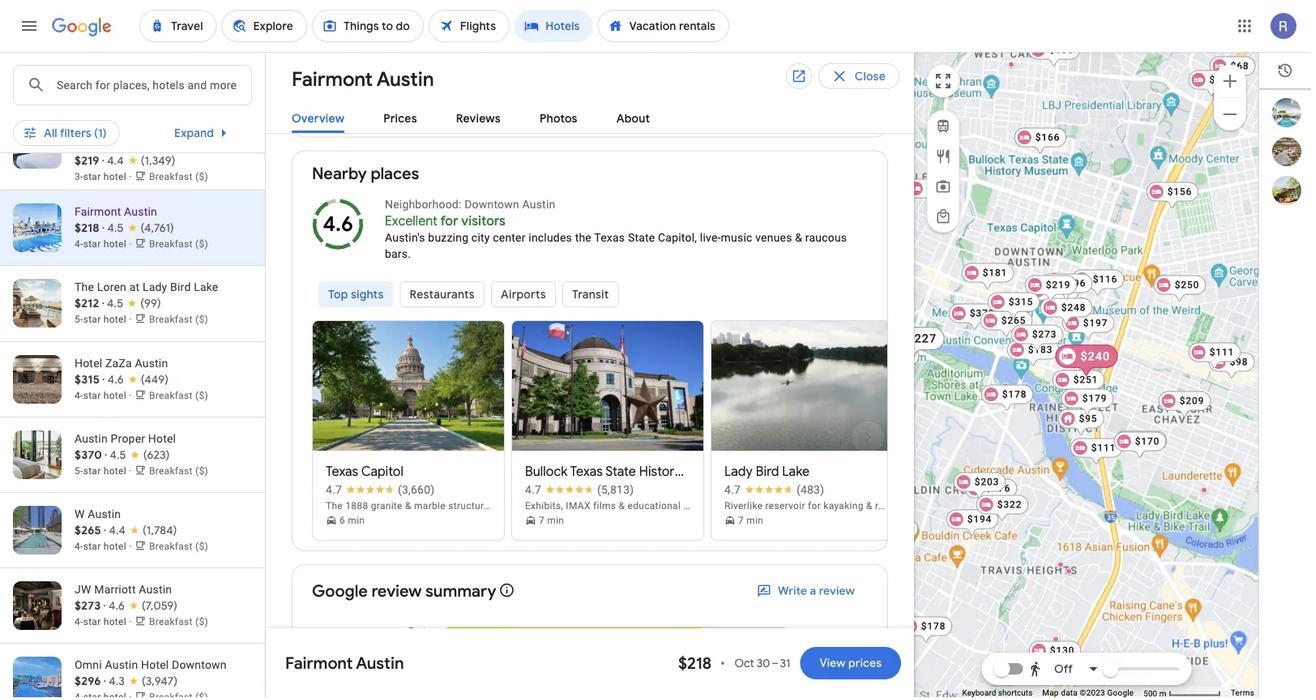Task type: vqa. For each thing, say whether or not it's contained in the screenshot.


Task type: describe. For each thing, give the bounding box(es) containing it.
web results about this place
[[345, 41, 492, 54]]

clear image
[[275, 24, 294, 43]]

2 all filters (1) from the top
[[44, 126, 107, 140]]

music
[[721, 231, 753, 244]]

lake inside lady bird lake group
[[783, 463, 810, 480]]

texas capitol
[[326, 463, 404, 480]]

star for (4,761)
[[83, 239, 101, 250]]

lady bird lake
[[725, 463, 810, 480]]

off button
[[1025, 649, 1105, 688]]

priceline
[[143, 137, 188, 152]]

5-star hotel · for ·
[[75, 465, 135, 476]]

oct 30 – 31
[[735, 656, 791, 671]]

at for sponsored
[[129, 38, 140, 51]]

$108 link
[[1015, 128, 1067, 155]]

property type
[[325, 71, 400, 85]]

(3,947)
[[142, 673, 178, 688]]

$315 inside hotel zaza austin $315 ·
[[75, 372, 100, 386]]

Search for places, hotels and more text field
[[56, 66, 251, 105]]

5-star hotel · for bird
[[75, 314, 135, 326]]

($) for (449)
[[195, 390, 208, 401]]

main menu image
[[19, 16, 39, 36]]

1 vertical spatial 4.5 out of 5 stars from 99 reviews image
[[107, 296, 161, 312]]

view larger map image
[[934, 71, 954, 91]]

establishment photo 0 menu item
[[571, 0, 868, 122]]

the for $212
[[75, 281, 94, 294]]

1 hotel · from the top
[[104, 88, 132, 99]]

2 breakfast from the top
[[149, 171, 193, 183]]

raucous
[[806, 231, 848, 244]]

recently viewed element
[[1260, 53, 1312, 88]]

hidden pearl image
[[1009, 61, 1015, 68]]

$219 for $219
[[1047, 279, 1071, 291]]

map data ©2023 google
[[1043, 688, 1135, 698]]

web
[[345, 41, 367, 54]]

airports
[[501, 287, 546, 302]]

summary
[[426, 581, 497, 601]]

neighborhood:
[[385, 198, 462, 211]]

4.6 out of 5 stars from 449 reviews image
[[108, 371, 169, 387]]

1 vertical spatial (99)
[[140, 296, 161, 311]]

3-star reviews 4 percent. text field
[[408, 656, 787, 672]]

7 min for lady
[[739, 515, 764, 526]]

excellent
[[385, 212, 438, 229]]

(3,660)
[[398, 483, 435, 496]]

$273 link
[[1012, 325, 1064, 352]]

$296 inside omni austin hotel downtown $296 ·
[[75, 673, 101, 688]]

$197
[[1084, 317, 1109, 329]]

tab list containing overview
[[266, 98, 915, 134]]

5 star
[[408, 625, 437, 638]]

buzzing
[[428, 231, 469, 244]]

downtown inside omni austin hotel downtown $296 ·
[[172, 658, 227, 671]]

breakfast ($) for (4,761)
[[149, 239, 208, 250]]

$108
[[1036, 132, 1061, 143]]

keyboard shortcuts
[[963, 688, 1033, 698]]

$248 link
[[1041, 298, 1093, 326]]

all inside filters form
[[44, 71, 57, 85]]

· up aloft austin downtown on the top left of the page
[[103, 70, 106, 85]]

data
[[1062, 688, 1078, 698]]

&
[[796, 231, 803, 244]]

city
[[472, 231, 490, 244]]

4.6 out of 5 image
[[311, 197, 366, 252]]

austin.com
[[444, 15, 502, 28]]

hotel · for (4,761)
[[104, 239, 132, 250]]

(1,784)
[[143, 523, 177, 537]]

fairmont austin heading
[[279, 65, 434, 92]]

0 vertical spatial google
[[312, 581, 368, 601]]

©2023
[[1081, 688, 1106, 698]]

2 breakfast ($) from the top
[[149, 171, 208, 183]]

($) for (99)
[[195, 314, 208, 326]]

close
[[855, 69, 886, 84]]

$370 inside map region
[[970, 308, 995, 319]]

$322
[[998, 499, 1023, 510]]

museum
[[685, 463, 736, 480]]

4-star reviews 14 percent. text field
[[408, 640, 787, 656]]

($) for (7,059)
[[195, 616, 208, 627]]

property
[[325, 71, 372, 85]]

$95
[[1080, 413, 1098, 424]]

4.3 out of 5 stars from 3,947 reviews image
[[109, 673, 178, 689]]

min for bullock
[[548, 515, 565, 526]]

$116 link
[[1073, 270, 1125, 297]]

write
[[778, 584, 808, 598]]

austin right aloft
[[103, 122, 136, 135]]

places
[[371, 163, 420, 184]]

$370 link
[[949, 304, 1002, 331]]

breakfast ($) for (623)
[[149, 465, 208, 476]]

1 vertical spatial $178 link
[[901, 617, 953, 644]]

write a review button
[[748, 572, 868, 611]]

fairmont austin $218 ·
[[75, 205, 157, 236]]

$183 link
[[1008, 340, 1060, 368]]

star for (1,784)
[[83, 540, 101, 552]]

•
[[721, 656, 725, 671]]

$265 inside map region
[[1002, 315, 1027, 326]]

omni austin hotel downtown $296 ·
[[75, 658, 227, 688]]

$250
[[1176, 279, 1200, 291]]

(1,349)
[[141, 154, 176, 168]]

1 horizontal spatial google
[[1108, 688, 1135, 698]]

austin inside the w austin $265 ·
[[88, 507, 121, 520]]

4.7 for lady
[[725, 483, 741, 496]]

$203 link
[[954, 472, 1006, 500]]

($) for (623)
[[195, 465, 208, 476]]

at for $212
[[129, 281, 140, 294]]

(483)
[[797, 483, 825, 496]]

marriott
[[94, 582, 136, 596]]

hotel for 4.3
[[141, 658, 169, 671]]

· inside the loren at lady bird lake $212 ·
[[102, 296, 104, 311]]

texas capitol group
[[312, 320, 505, 541]]

4.6 inside image
[[323, 211, 353, 238]]

$273 inside the "jw marriott austin $273 ·"
[[75, 598, 101, 612]]

· inside fairmont austin $218 ·
[[102, 221, 105, 236]]

1 vertical spatial fairmont austin
[[285, 653, 404, 673]]

1 ($) from the top
[[195, 88, 208, 99]]

$135 link
[[1029, 40, 1081, 68]]

a
[[810, 584, 817, 598]]

hotel for 4.5
[[148, 431, 176, 445]]

spa button
[[126, 65, 201, 91]]

Check-out text field
[[521, 14, 619, 51]]

($) for (4,761)
[[195, 239, 208, 250]]

$111 for the leftmost $111 link
[[1092, 442, 1117, 454]]

$130
[[1051, 645, 1075, 656]]

$98
[[1231, 356, 1249, 368]]

star for (99)
[[83, 314, 101, 326]]

4.7 out of 5 stars from 5,813 reviews image
[[525, 482, 634, 498]]

0 vertical spatial $111 link
[[1189, 343, 1242, 370]]

0 vertical spatial 4.5 out of 5 stars from 99 reviews image
[[109, 69, 162, 86]]

4- for (7,059)
[[75, 616, 83, 627]]

0 horizontal spatial review
[[372, 581, 422, 601]]

texas left capitol
[[326, 463, 359, 480]]

2 sponsored from the top
[[75, 138, 131, 151]]

4.4 for (1,784)
[[109, 523, 126, 537]]

(5,813)
[[598, 483, 634, 496]]

breakfast ($) for (1,784)
[[149, 540, 208, 552]]

hotel inside hotel zaza austin $315 ·
[[75, 356, 102, 369]]

$156
[[1168, 186, 1193, 197]]

· up 3-star hotel ·
[[102, 154, 104, 168]]

$219 ·
[[75, 154, 107, 168]]

overview
[[292, 111, 345, 126]]

recently viewed image
[[1278, 62, 1294, 79]]

$251 link
[[1053, 370, 1105, 398]]

$181 link
[[962, 263, 1015, 291]]

$315 link
[[988, 292, 1041, 320]]

$296 inside map region
[[1062, 278, 1087, 289]]

4.4 out of 5 stars from 1,349 reviews image
[[107, 153, 176, 169]]

zaza
[[105, 356, 132, 369]]

aloft austin downtown
[[75, 122, 194, 135]]

4.5 out of 5 stars from 4,761 reviews image
[[107, 220, 174, 236]]

4.5 for ·
[[107, 221, 124, 236]]

7 min for bullock
[[539, 515, 565, 526]]

0 vertical spatial $194 link
[[1028, 281, 1080, 309]]

$209
[[1180, 395, 1205, 407]]

jw
[[75, 582, 91, 596]]

· left hotels.com
[[135, 54, 139, 68]]

4.7 for bullock
[[525, 483, 542, 496]]

4-star hotel · for (7,059)
[[75, 616, 135, 627]]

bullock texas state history museum group
[[512, 320, 736, 541]]

lady inside group
[[725, 463, 753, 480]]

$209 link
[[1159, 391, 1212, 419]]

map
[[1043, 688, 1060, 698]]

state inside neighborhood: downtown austin excellent for visitors austin's buzzing city center includes the texas state capitol, live-music venues & raucous bars.
[[628, 231, 655, 244]]

$370 inside austin proper hotel $370 ·
[[75, 447, 102, 461]]

($) for (1,784)
[[195, 540, 208, 552]]

overview tab
[[292, 105, 345, 133]]

$189 link
[[906, 179, 959, 206]]

shortcuts
[[999, 688, 1033, 698]]

place
[[464, 41, 492, 54]]

4-star hotel · for (449)
[[75, 390, 135, 401]]

$218 inside fairmont austin $218 ·
[[75, 221, 100, 235]]

top sights
[[328, 287, 384, 302]]

the
[[575, 231, 592, 244]]

keyboard shortcuts button
[[963, 687, 1033, 698]]

star for (449)
[[83, 390, 101, 401]]

hotel zaza austin $315 ·
[[75, 356, 168, 386]]

capitol
[[361, 463, 404, 480]]

3-
[[75, 171, 83, 183]]

texas inside neighborhood: downtown austin excellent for visitors austin's buzzing city center includes the texas state capitol, live-music venues & raucous bars.
[[595, 231, 625, 244]]

0 vertical spatial (99)
[[142, 70, 162, 85]]

top
[[328, 287, 348, 302]]

$176 link
[[966, 479, 1018, 506]]

· inside austin proper hotel $370 ·
[[105, 447, 107, 462]]

google review summary
[[312, 581, 497, 601]]

$166 link
[[1015, 128, 1067, 155]]

2-star reviews 2 percent. text field
[[408, 672, 787, 688]]

soco spaces travis heights modern green door image
[[1066, 568, 1073, 574]]

4.7 for texas
[[326, 483, 342, 496]]

0 horizontal spatial $111 link
[[1071, 438, 1123, 466]]

· inside the w austin $265 ·
[[104, 523, 106, 537]]

4.5 left the 5
[[319, 621, 382, 678]]

austin down google review summary
[[356, 653, 404, 673]]

0 horizontal spatial $194 link
[[947, 510, 999, 537]]

7 min by taxi text field
[[525, 511, 691, 530]]

2 button
[[675, 13, 749, 52]]

carpenter hotel, $188 image
[[867, 347, 920, 374]]

4.5 for lady
[[107, 296, 123, 311]]

bullock
[[525, 463, 568, 480]]

$240 link
[[1056, 345, 1119, 378]]

property type button
[[297, 65, 427, 91]]

filters form
[[13, 2, 752, 114]]

2 all filters (1) button from the top
[[13, 114, 120, 152]]

aloft
[[75, 122, 100, 135]]

4.5 out of 5 stars from 623 reviews image
[[110, 446, 170, 463]]

$315 inside map region
[[1009, 296, 1034, 308]]

hotel · for (7,059)
[[104, 616, 132, 627]]



Task type: locate. For each thing, give the bounding box(es) containing it.
2 all from the top
[[44, 126, 57, 140]]

1 vertical spatial 4.4
[[109, 523, 126, 537]]

4.5 out of 5 stars from 4,761 reviews text field
[[319, 621, 382, 698]]

hotel inside austin proper hotel $370 ·
[[148, 431, 176, 445]]

7 hotel · from the top
[[104, 540, 132, 552]]

7 min by taxi text field
[[725, 511, 890, 530]]

min inside 7 min text field
[[548, 515, 565, 526]]

4.4 inside image
[[109, 523, 126, 537]]

0 vertical spatial loren
[[97, 38, 127, 51]]

bird for $212
[[170, 281, 191, 294]]

$194
[[1049, 285, 1074, 296], [968, 514, 993, 525]]

austin left proper in the left bottom of the page
[[75, 431, 108, 445]]

the loren at lady bird lake $212 ·
[[75, 281, 219, 311]]

0 horizontal spatial $219
[[75, 154, 99, 168]]

0 horizontal spatial $194
[[968, 514, 993, 525]]

1 horizontal spatial $370
[[970, 308, 995, 319]]

walk to soco + lounge poolside at luxe king suite, $101 image
[[867, 519, 919, 547]]

7 min inside 7 min text field
[[539, 515, 565, 526]]

about
[[617, 111, 651, 126]]

breakfast down (7,059)
[[149, 616, 193, 627]]

0 vertical spatial bird
[[170, 38, 191, 51]]

at
[[129, 38, 140, 51], [129, 281, 140, 294]]

bird inside the loren at lady bird lake sponsored · hotels.com $227 ·
[[170, 38, 191, 51]]

5- for ·
[[75, 465, 83, 476]]

lady up hotels.com
[[143, 38, 167, 51]]

1 vertical spatial list
[[312, 317, 904, 558]]

1 horizontal spatial $265
[[1002, 315, 1027, 326]]

star down $219 ·
[[83, 171, 101, 183]]

· inside omni austin hotel downtown $296 ·
[[104, 673, 106, 688]]

breakfast down '(1,349)'
[[149, 171, 193, 183]]

(99) down hotels.com
[[142, 70, 162, 85]]

2 vertical spatial bird
[[756, 463, 780, 480]]

breakfast for (449)
[[149, 390, 193, 401]]

star inside text field
[[417, 625, 437, 638]]

4 ($) from the top
[[195, 314, 208, 326]]

$265
[[1002, 315, 1027, 326], [75, 523, 101, 537]]

bird down (4,761)
[[170, 281, 191, 294]]

1 horizontal spatial $178 link
[[982, 385, 1034, 412]]

(1) inside filters form
[[94, 71, 107, 85]]

0 horizontal spatial $370
[[75, 447, 102, 461]]

6 min
[[340, 515, 365, 526]]

breakfast down the loren at lady bird lake $212 ·
[[149, 314, 193, 326]]

7 down 4.7 out of 5 stars from 5,813 reviews image
[[539, 515, 545, 526]]

2 4-star hotel · from the top
[[75, 390, 135, 401]]

hotel up the (3,947) on the bottom
[[141, 658, 169, 671]]

2 5-star hotel · from the top
[[75, 314, 135, 326]]

7 for bullock
[[539, 515, 545, 526]]

breakfast ($) for (7,059)
[[149, 616, 208, 627]]

tab list
[[266, 98, 915, 134]]

2 vertical spatial lady
[[725, 463, 753, 480]]

3-star hotel ·
[[75, 171, 135, 183]]

1 horizontal spatial $111 link
[[1189, 343, 1242, 370]]

3 breakfast ($) from the top
[[149, 239, 208, 250]]

expand button
[[155, 114, 253, 152]]

0 vertical spatial list
[[1260, 98, 1312, 205]]

· left 4.3 in the left bottom of the page
[[104, 673, 106, 688]]

state inside group
[[606, 463, 636, 480]]

$68 link
[[1210, 56, 1256, 84]]

hotel left zaza
[[75, 356, 102, 369]]

filters up aloft
[[60, 71, 91, 85]]

2 ($) from the top
[[195, 171, 208, 183]]

terms link
[[1232, 688, 1255, 698]]

hotel · for (623)
[[104, 465, 132, 476]]

zoom in map image
[[1221, 71, 1241, 91]]

3 4- from the top
[[75, 540, 83, 552]]

breakfast ($) for (99)
[[149, 314, 208, 326]]

nearby
[[312, 163, 367, 184]]

1 vertical spatial $265
[[75, 523, 101, 537]]

1 loren from the top
[[97, 38, 127, 51]]

fairmont-
[[396, 15, 444, 28]]

2 hotel · from the top
[[104, 171, 132, 183]]

history
[[639, 463, 682, 480]]

0 horizontal spatial 7
[[539, 515, 545, 526]]

$227 inside the loren at lady bird lake sponsored · hotels.com $227 ·
[[75, 70, 101, 84]]

google up 4.5 text box
[[312, 581, 368, 601]]

(1)
[[94, 71, 107, 85], [94, 126, 107, 140]]

lady for sponsored
[[143, 38, 167, 51]]

3 5- from the top
[[75, 465, 83, 476]]

1 horizontal spatial 7 min
[[739, 515, 764, 526]]

· left 4.4 out of 5 stars from 1,784 reviews image
[[104, 523, 106, 537]]

2 7 min from the left
[[739, 515, 764, 526]]

breakfast ($) down '(1,349)'
[[149, 171, 208, 183]]

1 horizontal spatial $315
[[1009, 296, 1034, 308]]

all filters (1) button
[[13, 65, 120, 91], [13, 114, 120, 152]]

7 down the 4.7 out of 5 stars from 483 reviews image
[[739, 515, 744, 526]]

at inside the loren at lady bird lake $212 ·
[[129, 281, 140, 294]]

4.5 right $212
[[107, 296, 123, 311]]

hotel · down austin proper hotel $370 ·
[[104, 465, 132, 476]]

(449)
[[141, 372, 169, 386]]

$273 down jw
[[75, 598, 101, 612]]

$166
[[1036, 132, 1061, 143]]

hotel · for (449)
[[104, 390, 132, 401]]

4- for (4,761)
[[75, 239, 83, 250]]

5- for bird
[[75, 314, 83, 326]]

4.5 left (4,761)
[[107, 221, 124, 236]]

all filters (1) button inside filters form
[[13, 65, 120, 91]]

breakfast ($) down (449)
[[149, 390, 208, 401]]

view
[[820, 656, 846, 671]]

at inside the loren at lady bird lake sponsored · hotels.com $227 ·
[[129, 38, 140, 51]]

$189
[[927, 183, 952, 194]]

fairmont inside fairmont austin heading
[[292, 67, 373, 92]]

filters inside form
[[60, 71, 91, 85]]

austin's
[[385, 231, 425, 244]]

1 horizontal spatial $194 link
[[1028, 281, 1080, 309]]

7 for lady
[[739, 515, 744, 526]]

breakfast down (623)
[[149, 465, 193, 476]]

0 vertical spatial state
[[628, 231, 655, 244]]

austin inside fairmont austin $218 ·
[[124, 205, 157, 219]]

all filters (1) button up aloft
[[13, 65, 120, 91]]

fairmont
[[292, 67, 373, 92], [75, 205, 121, 219], [285, 653, 353, 673]]

8 ($) from the top
[[195, 616, 208, 627]]

0 vertical spatial fairmont austin
[[292, 67, 434, 92]]

0 vertical spatial lake
[[194, 38, 219, 51]]

hotel · for (99)
[[104, 314, 132, 326]]

loren inside the loren at lady bird lake sponsored · hotels.com $227 ·
[[97, 38, 127, 51]]

sponsored inside the loren at lady bird lake sponsored · hotels.com $227 ·
[[75, 54, 131, 68]]

hotel · for (1,784)
[[104, 540, 132, 552]]

4.6 down 'nearby'
[[323, 211, 353, 238]]

zoom out map image
[[1221, 104, 1241, 124]]

3 hotel · from the top
[[104, 239, 132, 250]]

7 min inside 7 min text box
[[739, 515, 764, 526]]

0 vertical spatial $315
[[1009, 296, 1034, 308]]

texas
[[595, 231, 625, 244], [326, 463, 359, 480], [570, 463, 603, 480]]

1 horizontal spatial $296
[[1062, 278, 1087, 289]]

$219 inside $219 link
[[1047, 279, 1071, 291]]

4.6 inside 4.6 out of 5 stars from 7,059 reviews "image"
[[109, 598, 125, 613]]

0 vertical spatial $218
[[75, 221, 100, 235]]

texas up 4.7 out of 5 stars from 5,813 reviews image
[[570, 463, 603, 480]]

1 horizontal spatial $219
[[1047, 279, 1071, 291]]

1 vertical spatial $178
[[922, 621, 946, 632]]

bird for sponsored
[[170, 38, 191, 51]]

5
[[408, 625, 414, 638]]

breakfast down (449)
[[149, 390, 193, 401]]

breakfast ($) down (7,059)
[[149, 616, 208, 627]]

1 vertical spatial $111 link
[[1071, 438, 1123, 466]]

· down marriott
[[104, 598, 106, 613]]

star down austin proper hotel $370 ·
[[83, 465, 101, 476]]

4.5 out of 5 stars from 99 reviews image
[[109, 69, 162, 86], [107, 296, 161, 312]]

7 ($) from the top
[[195, 540, 208, 552]]

the for sponsored
[[75, 38, 94, 51]]

4.6 down zaza
[[108, 372, 124, 386]]

lake inside the loren at lady bird lake $212 ·
[[194, 281, 219, 294]]

5- up 'w'
[[75, 465, 83, 476]]

4.5 for $370
[[110, 447, 126, 462]]

0 vertical spatial $265
[[1002, 315, 1027, 326]]

2 min from the left
[[548, 515, 565, 526]]

austin inside austin proper hotel $370 ·
[[75, 431, 108, 445]]

1 horizontal spatial 4.7
[[525, 483, 542, 496]]

bird
[[170, 38, 191, 51], [170, 281, 191, 294], [756, 463, 780, 480]]

(623)
[[143, 447, 170, 462]]

4-star hotel · for (4,761)
[[75, 239, 135, 250]]

$170 link
[[1116, 431, 1168, 459], [1115, 432, 1167, 459]]

terms
[[1232, 688, 1255, 698]]

0 vertical spatial $219
[[75, 154, 99, 168]]

5-star hotel ·
[[75, 88, 135, 99], [75, 314, 135, 326], [75, 465, 135, 476]]

$176
[[987, 483, 1011, 494]]

1 vertical spatial $370
[[75, 447, 102, 461]]

(99)
[[142, 70, 162, 85], [140, 296, 161, 311]]

list containing texas capitol
[[312, 317, 904, 558]]

2 vertical spatial 4.6
[[109, 598, 125, 613]]

2 filters from the top
[[60, 126, 91, 140]]

sponsored up $219 ·
[[75, 138, 131, 151]]

off
[[1055, 662, 1074, 676]]

loren for $212
[[97, 281, 127, 294]]

1 all filters (1) button from the top
[[13, 65, 120, 91]]

$273 inside map region
[[1033, 329, 1058, 340]]

0 vertical spatial $178
[[1003, 389, 1028, 400]]

the up search for places, hotels and more text box
[[75, 38, 94, 51]]

$322 link
[[977, 495, 1029, 523]]

the inside the loren at lady bird lake $212 ·
[[75, 281, 94, 294]]

lady inside the loren at lady bird lake sponsored · hotels.com $227 ·
[[143, 38, 167, 51]]

$296
[[1062, 278, 1087, 289], [75, 673, 101, 688]]

1 vertical spatial bird
[[170, 281, 191, 294]]

$194 for top "$194" link
[[1049, 285, 1074, 296]]

breakfast down (4,761)
[[149, 239, 193, 250]]

1 vertical spatial $273
[[75, 598, 101, 612]]

bird up the 4.7 out of 5 stars from 483 reviews image
[[756, 463, 780, 480]]

1 at from the top
[[129, 38, 140, 51]]

star right the 5
[[417, 625, 437, 638]]

4.4 up 3-star hotel ·
[[107, 154, 124, 168]]

w austin $265 ·
[[75, 507, 121, 537]]

7 breakfast ($) from the top
[[149, 540, 208, 552]]

4- down jw
[[75, 616, 83, 627]]

sponsored up aloft
[[75, 54, 131, 68]]

2 vertical spatial fairmont
[[285, 653, 353, 673]]

0 vertical spatial sponsored
[[75, 54, 131, 68]]

4.4 for (1,349)
[[107, 154, 124, 168]]

at down 4.5 out of 5 stars from 4,761 reviews image
[[129, 281, 140, 294]]

$179
[[1083, 393, 1108, 404]]

min inside 6 min by taxi text field
[[348, 515, 365, 526]]

8 breakfast from the top
[[149, 616, 193, 627]]

1 vertical spatial lady
[[143, 281, 167, 294]]

austin inside heading
[[377, 67, 434, 92]]

filters up $219 ·
[[60, 126, 91, 140]]

4.6 for (449)
[[108, 372, 124, 386]]

open in new tab image
[[792, 68, 807, 84]]

star for (623)
[[83, 465, 101, 476]]

4- for (1,784)
[[75, 540, 83, 552]]

breakfast
[[149, 88, 193, 99], [149, 171, 193, 183], [149, 239, 193, 250], [149, 314, 193, 326], [149, 390, 193, 401], [149, 465, 193, 476], [149, 540, 193, 552], [149, 616, 193, 627]]

map region
[[709, 0, 1312, 698]]

downtown up the (3,947) on the bottom
[[172, 658, 227, 671]]

4.6 out of 5 stars from 7,059 reviews image
[[109, 597, 178, 613]]

4-star hotel · down the "jw marriott austin $273 ·"
[[75, 616, 135, 627]]

3 min from the left
[[747, 515, 764, 526]]

$194 for leftmost "$194" link
[[968, 514, 993, 525]]

this
[[441, 41, 461, 54]]

0 vertical spatial downtown
[[139, 122, 194, 135]]

4 hotel · from the top
[[104, 314, 132, 326]]

5-star reviews 75 percent. text field
[[408, 624, 787, 640]]

4 4-star hotel · from the top
[[75, 616, 135, 627]]

0 horizontal spatial $227
[[75, 70, 101, 84]]

0 vertical spatial all filters (1) button
[[13, 65, 120, 91]]

for
[[441, 212, 459, 229]]

$227
[[75, 70, 101, 84], [908, 332, 937, 345]]

1 sponsored from the top
[[75, 54, 131, 68]]

5-star hotel · down austin proper hotel $370 ·
[[75, 465, 135, 476]]

2 vertical spatial lake
[[783, 463, 810, 480]]

bingalow image
[[1202, 487, 1208, 493]]

$219 inside $219 ·
[[75, 154, 99, 168]]

1 4- from the top
[[75, 239, 83, 250]]

min down the 4.7 out of 5 stars from 483 reviews image
[[747, 515, 764, 526]]

reviews
[[456, 111, 501, 126]]

state up (5,813) at the bottom of page
[[606, 463, 636, 480]]

hotel · down fairmont austin $218 ·
[[104, 239, 132, 250]]

1 vertical spatial the
[[75, 281, 94, 294]]

$265 up $183 link
[[1002, 315, 1027, 326]]

3 ($) from the top
[[195, 239, 208, 250]]

·
[[135, 54, 139, 68], [103, 70, 106, 85], [102, 154, 104, 168], [102, 221, 105, 236], [102, 296, 104, 311], [103, 372, 105, 386], [105, 447, 107, 462], [104, 523, 106, 537], [104, 598, 106, 613], [104, 673, 106, 688]]

lady inside the loren at lady bird lake $212 ·
[[143, 281, 167, 294]]

0 horizontal spatial $315
[[75, 372, 100, 386]]

fairmont inside fairmont austin $218 ·
[[75, 205, 121, 219]]

lake for sponsored
[[194, 38, 219, 51]]

5 breakfast from the top
[[149, 390, 193, 401]]

1 vertical spatial $218
[[679, 653, 712, 673]]

1 horizontal spatial $218
[[679, 653, 712, 673]]

breakfast ($) for (449)
[[149, 390, 208, 401]]

photos
[[540, 111, 578, 126]]

loren up $212
[[97, 281, 127, 294]]

6 min by taxi text field
[[326, 511, 491, 530]]

the up $212
[[75, 281, 94, 294]]

4.7 out of 5 stars from 3,660 reviews image
[[326, 482, 435, 498]]

3 breakfast from the top
[[149, 239, 193, 250]]

4.7 inside lady bird lake group
[[725, 483, 741, 496]]

downtown up visitors
[[465, 198, 520, 211]]

7 inside text box
[[739, 515, 744, 526]]

venues
[[756, 231, 793, 244]]

4.4 left (1,784)
[[109, 523, 126, 537]]

0 vertical spatial 4.6
[[323, 211, 353, 238]]

austin inside neighborhood: downtown austin excellent for visitors austin's buzzing city center includes the texas state capitol, live-music venues & raucous bars.
[[523, 198, 556, 211]]

3 4-star hotel · from the top
[[75, 540, 135, 552]]

0 vertical spatial filters
[[60, 71, 91, 85]]

0 vertical spatial lady
[[143, 38, 167, 51]]

bird inside the loren at lady bird lake $212 ·
[[170, 281, 191, 294]]

downtown inside neighborhood: downtown austin excellent for visitors austin's buzzing city center includes the texas state capitol, live-music venues & raucous bars.
[[465, 198, 520, 211]]

jw marriott austin $273 ·
[[75, 582, 172, 613]]

2 5- from the top
[[75, 314, 83, 326]]

2 7 from the left
[[739, 515, 744, 526]]

lady bird lake group
[[711, 320, 904, 541]]

(7,059)
[[142, 598, 178, 613]]

1 vertical spatial 5-
[[75, 314, 83, 326]]

$77 link
[[1049, 665, 1095, 693]]

1 breakfast from the top
[[149, 88, 193, 99]]

0 horizontal spatial 7 min
[[539, 515, 565, 526]]

bird up hotels.com
[[170, 38, 191, 51]]

8 breakfast ($) from the top
[[149, 616, 208, 627]]

breakfast ($)
[[149, 88, 208, 99], [149, 171, 208, 183], [149, 239, 208, 250], [149, 314, 208, 326], [149, 390, 208, 401], [149, 465, 208, 476], [149, 540, 208, 552], [149, 616, 208, 627]]

1 vertical spatial $227
[[908, 332, 937, 345]]

$273 up $183
[[1033, 329, 1058, 340]]

1 horizontal spatial min
[[548, 515, 565, 526]]

austin up (449)
[[135, 356, 168, 369]]

lake inside the loren at lady bird lake sponsored · hotels.com $227 ·
[[194, 38, 219, 51]]

min right 6
[[348, 515, 365, 526]]

4- down hotel zaza austin $315 ·
[[75, 390, 83, 401]]

hotel · down 4.4 out of 5 stars from 1,349 reviews image
[[104, 171, 132, 183]]

4.7 inside image
[[326, 483, 342, 496]]

review
[[372, 581, 422, 601], [820, 584, 855, 598]]

$315 left 4.6 out of 5 stars from 449 reviews image
[[75, 372, 100, 386]]

1 horizontal spatial $227
[[908, 332, 937, 345]]

4.6 down marriott
[[109, 598, 125, 613]]

0 vertical spatial $227
[[75, 70, 101, 84]]

0 vertical spatial at
[[129, 38, 140, 51]]

(1) up aloft
[[94, 71, 107, 85]]

1 horizontal spatial list
[[1260, 98, 1312, 205]]

$219 for $219 ·
[[75, 154, 99, 168]]

1 horizontal spatial 7
[[739, 515, 744, 526]]

$251
[[1074, 374, 1099, 386]]

min for lady
[[747, 515, 764, 526]]

star down the w austin $265 ·
[[83, 540, 101, 552]]

0 vertical spatial $296
[[1062, 278, 1087, 289]]

0 vertical spatial (1)
[[94, 71, 107, 85]]

1 vertical spatial all filters (1)
[[44, 126, 107, 140]]

$111 for the topmost $111 link
[[1210, 347, 1235, 358]]

0 vertical spatial all filters (1)
[[44, 71, 107, 85]]

loren inside the loren at lady bird lake $212 ·
[[97, 281, 127, 294]]

wanderjaunt - travis heights apartments image
[[1053, 636, 1060, 643]]

Check-in text field
[[363, 14, 459, 51]]

· inside hotel zaza austin $315 ·
[[103, 372, 105, 386]]

$265 inside the w austin $265 ·
[[75, 523, 101, 537]]

breakfast for (1,784)
[[149, 540, 193, 552]]

$219 up $248
[[1047, 279, 1071, 291]]

1 vertical spatial all filters (1) button
[[13, 114, 120, 152]]

breakfast ($) down (4,761)
[[149, 239, 208, 250]]

1 vertical spatial at
[[129, 281, 140, 294]]

austin inside omni austin hotel downtown $296 ·
[[105, 658, 138, 671]]

2 horizontal spatial 4.7
[[725, 483, 741, 496]]

1 breakfast ($) from the top
[[149, 88, 208, 99]]

hotel inside omni austin hotel downtown $296 ·
[[141, 658, 169, 671]]

min down 4.7 out of 5 stars from 5,813 reviews image
[[548, 515, 565, 526]]

6
[[340, 515, 345, 526]]

$111 link up $209
[[1189, 343, 1242, 370]]

breakfast for (7,059)
[[149, 616, 193, 627]]

4-
[[75, 239, 83, 250], [75, 390, 83, 401], [75, 540, 83, 552], [75, 616, 83, 627]]

2 vertical spatial hotel
[[141, 658, 169, 671]]

$116
[[1094, 274, 1118, 285]]

$111 link
[[1189, 343, 1242, 370], [1071, 438, 1123, 466]]

7 breakfast from the top
[[149, 540, 193, 552]]

breakfast ($) down spa
[[149, 88, 208, 99]]

hotel · down 4.4 out of 5 stars from 1,784 reviews image
[[104, 540, 132, 552]]

1 7 from the left
[[539, 515, 545, 526]]

sights
[[351, 287, 384, 302]]

(4,761)
[[141, 221, 174, 236]]

1 horizontal spatial $178
[[1003, 389, 1028, 400]]

0 horizontal spatial $265
[[75, 523, 101, 537]]

6 ($) from the top
[[195, 465, 208, 476]]

2 vertical spatial 5-star hotel ·
[[75, 465, 135, 476]]

0 vertical spatial the
[[75, 38, 94, 51]]

0 vertical spatial all
[[44, 71, 57, 85]]

3 5-star hotel · from the top
[[75, 465, 135, 476]]

review inside button
[[820, 584, 855, 598]]

4.5 left spa
[[109, 70, 125, 85]]

2 the from the top
[[75, 281, 94, 294]]

the loren at lady bird lake sponsored · hotels.com $227 ·
[[75, 38, 219, 85]]

4 breakfast from the top
[[149, 314, 193, 326]]

$95 link
[[1059, 409, 1105, 437]]

$227 up carpenter hotel, $188 "image"
[[908, 332, 937, 345]]

bird inside group
[[756, 463, 780, 480]]

breakfast for (99)
[[149, 314, 193, 326]]

5 hotel · from the top
[[104, 390, 132, 401]]

2 loren from the top
[[97, 281, 127, 294]]

2 (1) from the top
[[94, 126, 107, 140]]

1 vertical spatial all
[[44, 126, 57, 140]]

4 4- from the top
[[75, 616, 83, 627]]

0 horizontal spatial $111
[[1092, 442, 1117, 454]]

$370 left 4.5 out of 5 stars from 623 reviews image
[[75, 447, 102, 461]]

7 min
[[539, 515, 565, 526], [739, 515, 764, 526]]

4.6 for (7,059)
[[109, 598, 125, 613]]

5 breakfast ($) from the top
[[149, 390, 208, 401]]

breakfast for (623)
[[149, 465, 193, 476]]

1 vertical spatial filters
[[60, 126, 91, 140]]

$218 left •
[[679, 653, 712, 673]]

min for texas
[[348, 515, 365, 526]]

$218 down 3-
[[75, 221, 100, 235]]

4.7 out of 5 stars from 483 reviews image
[[725, 482, 825, 498]]

$370
[[970, 308, 995, 319], [75, 447, 102, 461]]

$111 up $209 'link'
[[1210, 347, 1235, 358]]

1 vertical spatial state
[[606, 463, 636, 480]]

keyboard
[[963, 688, 997, 698]]

1 horizontal spatial $111
[[1210, 347, 1235, 358]]

0 horizontal spatial 4.7
[[326, 483, 342, 496]]

breakfast ($) down the loren at lady bird lake $212 ·
[[149, 314, 208, 326]]

8 hotel · from the top
[[104, 616, 132, 627]]

1 horizontal spatial review
[[820, 584, 855, 598]]

0 horizontal spatial min
[[348, 515, 365, 526]]

4.4 inside image
[[107, 154, 124, 168]]

$111
[[1210, 347, 1235, 358], [1092, 442, 1117, 454]]

$218
[[75, 221, 100, 235], [679, 653, 712, 673]]

proper
[[111, 431, 145, 445]]

1 vertical spatial lake
[[194, 281, 219, 294]]

google right ©2023 at the right bottom
[[1108, 688, 1135, 698]]

1 (1) from the top
[[94, 71, 107, 85]]

(1) up $219 ·
[[94, 126, 107, 140]]

$170
[[1137, 435, 1161, 446], [1136, 436, 1161, 447]]

· right $212
[[102, 296, 104, 311]]

star down hotel zaza austin $315 ·
[[83, 390, 101, 401]]

austin inside the "jw marriott austin $273 ·"
[[139, 582, 172, 596]]

1 7 min from the left
[[539, 515, 565, 526]]

star up aloft
[[83, 88, 101, 99]]

1 vertical spatial $315
[[75, 372, 100, 386]]

fairmont-austin.com link
[[386, 13, 551, 30]]

loren for sponsored
[[97, 38, 127, 51]]

min inside 7 min text box
[[747, 515, 764, 526]]

· left 4.5 out of 5 stars from 623 reviews image
[[105, 447, 107, 462]]

5 ($) from the top
[[195, 390, 208, 401]]

austin inside hotel zaza austin $315 ·
[[135, 356, 168, 369]]

1 vertical spatial loren
[[97, 281, 127, 294]]

1 min from the left
[[348, 515, 365, 526]]

2 at from the top
[[129, 281, 140, 294]]

1 vertical spatial downtown
[[465, 198, 520, 211]]

$227 inside map region
[[908, 332, 937, 345]]

7 inside text field
[[539, 515, 545, 526]]

1 5-star hotel · from the top
[[75, 88, 135, 99]]

$315 up $265 link
[[1009, 296, 1034, 308]]

lady for $212
[[143, 281, 167, 294]]

1 vertical spatial sponsored
[[75, 138, 131, 151]]

6 breakfast ($) from the top
[[149, 465, 208, 476]]

1 vertical spatial $296
[[75, 673, 101, 688]]

4.4 out of 5 stars from 1,784 reviews image
[[109, 522, 177, 538]]

bullock texas state history museum
[[525, 463, 736, 480]]

4 breakfast ($) from the top
[[149, 314, 208, 326]]

star for (7,059)
[[83, 616, 101, 627]]

2 vertical spatial downtown
[[172, 658, 227, 671]]

expand
[[174, 126, 214, 140]]

capitol,
[[658, 231, 697, 244]]

1 4.7 from the left
[[326, 483, 342, 496]]

2 4- from the top
[[75, 390, 83, 401]]

downtown up priceline
[[139, 122, 194, 135]]

4- for (449)
[[75, 390, 83, 401]]

live-
[[700, 231, 721, 244]]

0 horizontal spatial list
[[312, 317, 904, 558]]

breakfast ($) down (623)
[[149, 465, 208, 476]]

hotel up (623)
[[148, 431, 176, 445]]

0 vertical spatial fairmont
[[292, 67, 373, 92]]

1 all filters (1) from the top
[[44, 71, 107, 85]]

list
[[1260, 98, 1312, 205], [312, 317, 904, 558]]

6 hotel · from the top
[[104, 465, 132, 476]]

6 breakfast from the top
[[149, 465, 193, 476]]

1 the from the top
[[75, 38, 94, 51]]

center
[[493, 231, 526, 244]]

3 4.7 from the left
[[725, 483, 741, 496]]

all filters (1) inside filters form
[[44, 71, 107, 85]]

0 vertical spatial 4.4
[[107, 154, 124, 168]]

2 4.7 from the left
[[525, 483, 542, 496]]

breakfast for (4,761)
[[149, 239, 193, 250]]

2 vertical spatial 5-
[[75, 465, 83, 476]]

0 horizontal spatial $296
[[75, 673, 101, 688]]

4.6 inside 4.6 out of 5 stars from 449 reviews image
[[108, 372, 124, 386]]

filters
[[60, 71, 91, 85], [60, 126, 91, 140]]

$227 up aloft
[[75, 70, 101, 84]]

1 all from the top
[[44, 71, 57, 85]]

4.7 up 6
[[326, 483, 342, 496]]

0 horizontal spatial $178
[[922, 621, 946, 632]]

1 filters from the top
[[60, 71, 91, 85]]

texas right the
[[595, 231, 625, 244]]

$194 up $248
[[1049, 285, 1074, 296]]

$265 down 'w'
[[75, 523, 101, 537]]

$370 down $181 link
[[970, 308, 995, 319]]

bars.
[[385, 247, 411, 260]]

4-star hotel · down the w austin $265 ·
[[75, 540, 135, 552]]

4.7 inside bullock texas state history museum group
[[525, 483, 542, 496]]

lady down (4,761)
[[143, 281, 167, 294]]

1 4-star hotel · from the top
[[75, 239, 135, 250]]

star
[[83, 88, 101, 99], [83, 171, 101, 183], [83, 239, 101, 250], [83, 314, 101, 326], [83, 390, 101, 401], [83, 465, 101, 476], [83, 540, 101, 552], [83, 616, 101, 627], [417, 625, 437, 638]]

4-star hotel · for (1,784)
[[75, 540, 135, 552]]

0 horizontal spatial google
[[312, 581, 368, 601]]

fairmont austin inside heading
[[292, 67, 434, 92]]

lake for $212
[[194, 281, 219, 294]]

1 5- from the top
[[75, 88, 83, 99]]

1 vertical spatial $111
[[1092, 442, 1117, 454]]

5-star hotel · down $212
[[75, 314, 135, 326]]

website
[[345, 15, 386, 28]]

the inside the loren at lady bird lake sponsored · hotels.com $227 ·
[[75, 38, 94, 51]]

· inside the "jw marriott austin $273 ·"
[[104, 598, 106, 613]]

outsite austin - travis heights image
[[1058, 562, 1065, 568]]



